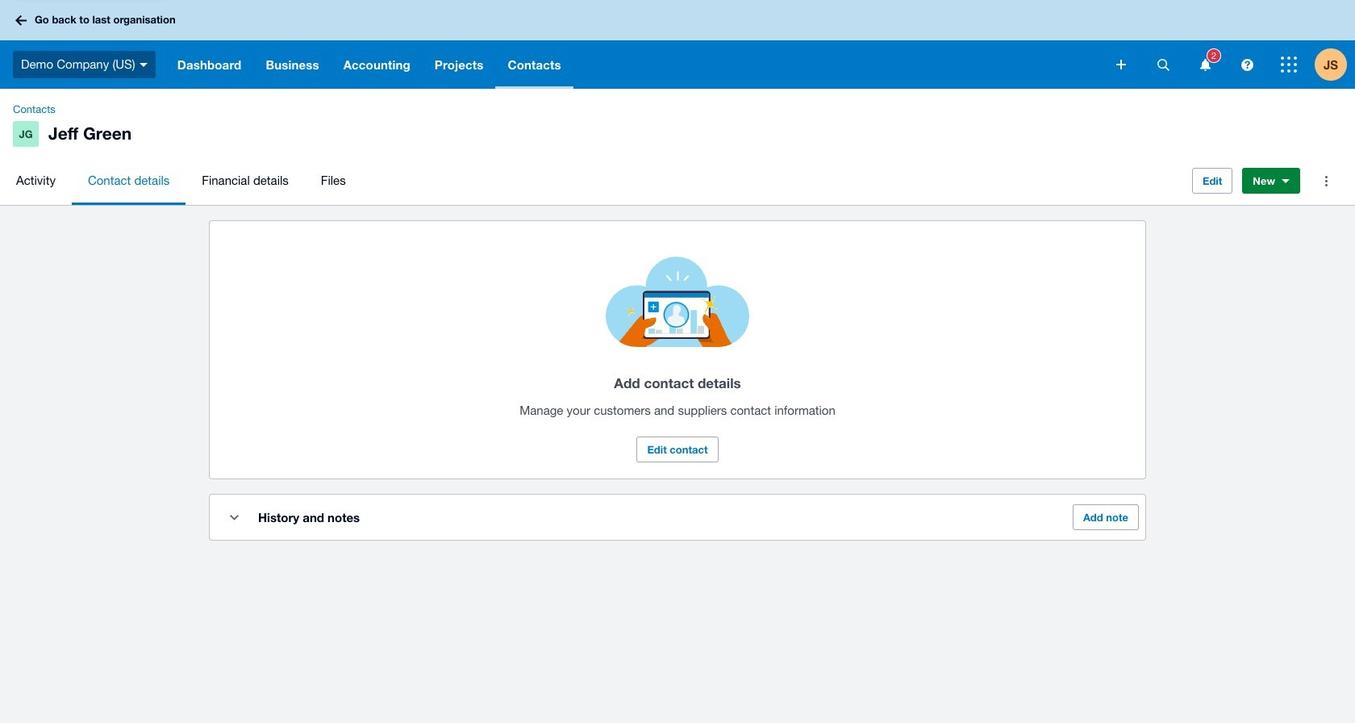 Task type: vqa. For each thing, say whether or not it's contained in the screenshot.
menu
yes



Task type: locate. For each thing, give the bounding box(es) containing it.
menu
[[0, 157, 1180, 205]]

heading
[[520, 372, 836, 395]]

banner
[[0, 0, 1356, 89]]

svg image
[[15, 15, 27, 25], [1158, 59, 1170, 71], [1117, 60, 1127, 69], [139, 63, 147, 67]]

1 horizontal spatial svg image
[[1242, 59, 1254, 71]]

toggle image
[[230, 515, 238, 520]]

svg image
[[1281, 56, 1298, 73], [1200, 59, 1211, 71], [1242, 59, 1254, 71]]

0 horizontal spatial svg image
[[1200, 59, 1211, 71]]



Task type: describe. For each thing, give the bounding box(es) containing it.
actions menu image
[[1311, 165, 1343, 197]]

2 horizontal spatial svg image
[[1281, 56, 1298, 73]]



